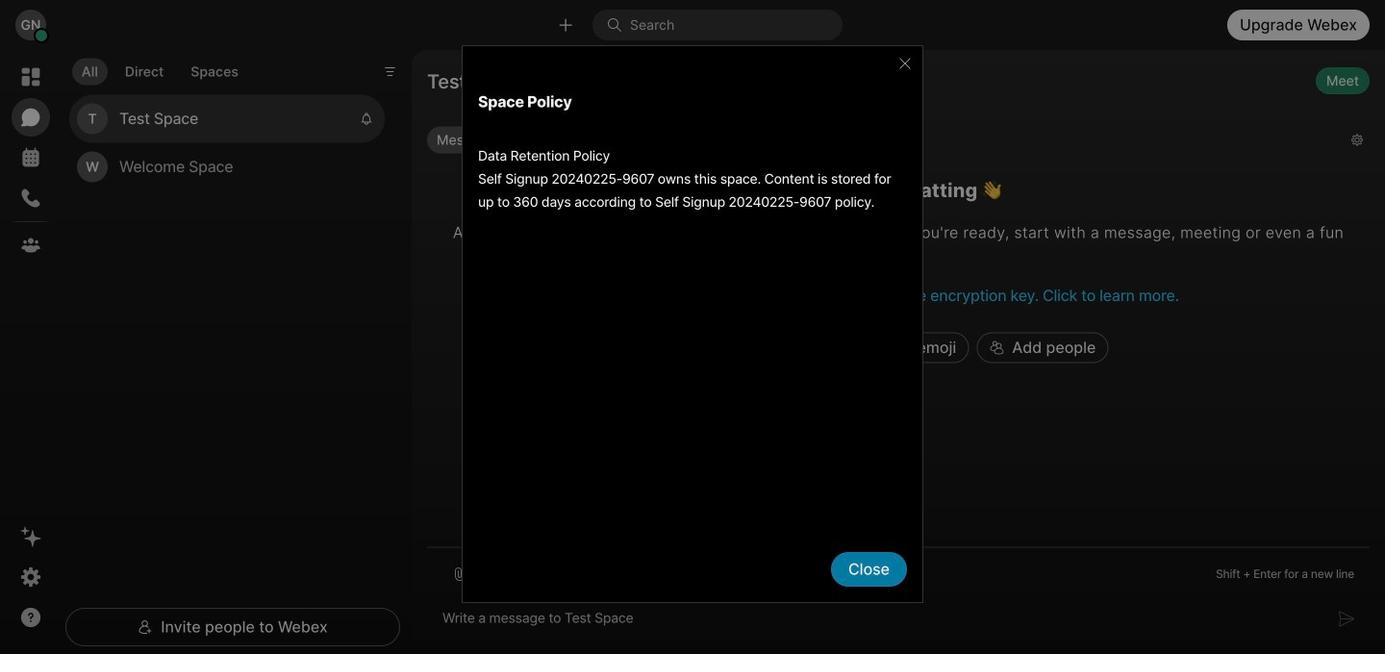 Task type: describe. For each thing, give the bounding box(es) containing it.
space policy dialog
[[462, 45, 924, 609]]

test space, you will be notified of all new messages in this space list item
[[69, 95, 385, 143]]

message composer toolbar element
[[427, 548, 1370, 593]]

welcome space list item
[[69, 143, 385, 191]]



Task type: vqa. For each thing, say whether or not it's contained in the screenshot.
Space Policy "dialog"
yes



Task type: locate. For each thing, give the bounding box(es) containing it.
webex tab list
[[12, 58, 50, 265]]

navigation
[[0, 50, 62, 654]]

you will be notified of all new messages in this space image
[[360, 112, 373, 126]]

tab list
[[67, 46, 253, 91]]

group
[[427, 127, 1337, 158]]



